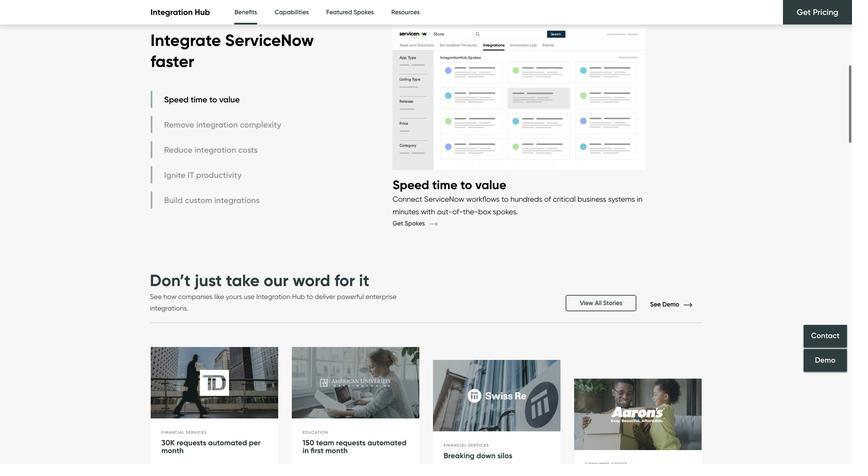 Task type: locate. For each thing, give the bounding box(es) containing it.
0 horizontal spatial requests
[[177, 438, 206, 447]]

requests
[[177, 438, 206, 447], [336, 438, 366, 447]]

requests right team
[[336, 438, 366, 447]]

integration hub
[[151, 7, 210, 17]]

requests inside 150 team requests automated in first month
[[336, 438, 366, 447]]

connect
[[393, 195, 422, 203]]

productivity
[[196, 170, 242, 180]]

1 vertical spatial in
[[303, 446, 309, 455]]

hub
[[195, 7, 210, 17], [292, 293, 305, 301]]

our
[[264, 270, 289, 290]]

value up workflows
[[475, 177, 507, 192]]

1 vertical spatial integration
[[195, 145, 236, 155]]

time inside speed time to value connect servicenow workflows to hundreds of critical business systems in minutes with out-of-the-box spokes.
[[432, 177, 458, 192]]

0 horizontal spatial month
[[161, 446, 184, 455]]

speed time to value link
[[151, 91, 283, 108]]

1 horizontal spatial hub
[[292, 293, 305, 301]]

for
[[335, 270, 355, 290]]

in
[[637, 195, 643, 203], [303, 446, 309, 455]]

hub down word
[[292, 293, 305, 301]]

1 month from the left
[[161, 446, 184, 455]]

in right systems
[[637, 195, 643, 203]]

prebuilt integration spokes in the servicenow store image
[[393, 21, 645, 177]]

speed
[[164, 95, 189, 104], [393, 177, 429, 192]]

business
[[578, 195, 607, 203]]

1 horizontal spatial automated
[[368, 438, 407, 447]]

1 horizontal spatial time
[[432, 177, 458, 192]]

minutes
[[393, 207, 419, 216]]

integrations
[[214, 195, 260, 205]]

0 vertical spatial spokes
[[354, 9, 374, 16]]

box
[[478, 207, 491, 216]]

get for get pricing
[[797, 7, 811, 17]]

capabilities link
[[275, 0, 309, 25]]

see
[[150, 293, 162, 301], [650, 301, 661, 308]]

0 vertical spatial integration
[[151, 7, 193, 17]]

speed for speed time to value connect servicenow workflows to hundreds of critical business systems in minutes with out-of-the-box spokes.
[[393, 177, 429, 192]]

speed up remove
[[164, 95, 189, 104]]

get left pricing
[[797, 7, 811, 17]]

0 vertical spatial speed
[[164, 95, 189, 104]]

how
[[164, 293, 177, 301]]

yours
[[226, 293, 242, 301]]

to inside don't just take our word for it see how companies like yours use integration hub to deliver powerful enterprise integrations.
[[307, 293, 313, 301]]

1 vertical spatial value
[[475, 177, 507, 192]]

ignite it productivity link
[[151, 167, 283, 184]]

first
[[311, 446, 324, 455]]

integration for reduce
[[195, 145, 236, 155]]

view
[[580, 299, 593, 307]]

0 horizontal spatial in
[[303, 446, 309, 455]]

in left first
[[303, 446, 309, 455]]

time up out-
[[432, 177, 458, 192]]

servicenow inside integrate servicenow faster
[[225, 30, 314, 50]]

speed up connect
[[393, 177, 429, 192]]

0 vertical spatial in
[[637, 195, 643, 203]]

silos
[[498, 451, 513, 460]]

1 vertical spatial servicenow
[[424, 195, 465, 203]]

take
[[226, 270, 260, 290]]

1 horizontal spatial value
[[475, 177, 507, 192]]

demo
[[663, 301, 680, 308], [815, 356, 836, 365]]

spokes right "featured"
[[354, 9, 374, 16]]

1 horizontal spatial servicenow
[[424, 195, 465, 203]]

1 horizontal spatial speed
[[393, 177, 429, 192]]

to
[[209, 95, 217, 104], [461, 177, 472, 192], [502, 195, 509, 203], [307, 293, 313, 301]]

1 horizontal spatial in
[[637, 195, 643, 203]]

value inside speed time to value connect servicenow workflows to hundreds of critical business systems in minutes with out-of-the-box spokes.
[[475, 177, 507, 192]]

reduce
[[164, 145, 193, 155]]

time
[[191, 95, 207, 104], [432, 177, 458, 192]]

1 vertical spatial integration
[[256, 293, 291, 301]]

to up remove integration complexity link
[[209, 95, 217, 104]]

get down minutes
[[393, 220, 403, 227]]

2 requests from the left
[[336, 438, 366, 447]]

benefits
[[235, 9, 257, 16]]

spokes down minutes
[[405, 220, 425, 227]]

1 vertical spatial spokes
[[405, 220, 425, 227]]

get pricing link
[[783, 0, 852, 24]]

spokes
[[354, 9, 374, 16], [405, 220, 425, 227]]

get spokes
[[393, 220, 427, 227]]

1 automated from the left
[[208, 438, 247, 447]]

0 vertical spatial get
[[797, 7, 811, 17]]

get pricing
[[797, 7, 839, 17]]

integration down remove integration complexity link
[[195, 145, 236, 155]]

1 vertical spatial time
[[432, 177, 458, 192]]

systems
[[608, 195, 635, 203]]

swiss re trailblazes cross-enterprise digital workflows image
[[433, 360, 561, 432]]

0 horizontal spatial speed
[[164, 95, 189, 104]]

don't
[[150, 270, 191, 290]]

with
[[421, 207, 435, 216]]

value for speed time to value
[[219, 95, 240, 104]]

1 horizontal spatial month
[[326, 446, 348, 455]]

hub up integrate
[[195, 7, 210, 17]]

0 horizontal spatial spokes
[[354, 9, 374, 16]]

0 vertical spatial integration
[[196, 120, 238, 130]]

view all stories link
[[566, 295, 637, 311]]

month
[[161, 446, 184, 455], [326, 446, 348, 455]]

1 vertical spatial get
[[393, 220, 403, 227]]

see inside don't just take our word for it see how companies like yours use integration hub to deliver powerful enterprise integrations.
[[150, 293, 162, 301]]

automated inside 30k requests automated per month
[[208, 438, 247, 447]]

to left deliver
[[307, 293, 313, 301]]

1 horizontal spatial integration
[[256, 293, 291, 301]]

integration down speed time to value link
[[196, 120, 238, 130]]

speed inside speed time to value connect servicenow workflows to hundreds of critical business systems in minutes with out-of-the-box spokes.
[[393, 177, 429, 192]]

2 automated from the left
[[368, 438, 407, 447]]

integration up integrate
[[151, 7, 193, 17]]

spokes.
[[493, 207, 518, 216]]

1 vertical spatial demo
[[815, 356, 836, 365]]

stories
[[603, 299, 623, 307]]

workflows
[[466, 195, 500, 203]]

automated inside 150 team requests automated in first month
[[368, 438, 407, 447]]

critical
[[553, 195, 576, 203]]

integration
[[151, 7, 193, 17], [256, 293, 291, 301]]

the-
[[463, 207, 478, 216]]

0 vertical spatial servicenow
[[225, 30, 314, 50]]

0 horizontal spatial see
[[150, 293, 162, 301]]

of
[[544, 195, 551, 203]]

integration inside don't just take our word for it see how companies like yours use integration hub to deliver powerful enterprise integrations.
[[256, 293, 291, 301]]

requests inside 30k requests automated per month
[[177, 438, 206, 447]]

in inside 150 team requests automated in first month
[[303, 446, 309, 455]]

integration
[[196, 120, 238, 130], [195, 145, 236, 155]]

down
[[477, 451, 496, 460]]

0 horizontal spatial get
[[393, 220, 403, 227]]

per
[[249, 438, 261, 447]]

breaking
[[444, 451, 475, 460]]

0 horizontal spatial time
[[191, 95, 207, 104]]

1 requests from the left
[[177, 438, 206, 447]]

custom
[[185, 195, 212, 205]]

featured
[[326, 9, 352, 16]]

speed time to value
[[164, 95, 240, 104]]

0 horizontal spatial demo
[[663, 301, 680, 308]]

1 vertical spatial hub
[[292, 293, 305, 301]]

get
[[797, 7, 811, 17], [393, 220, 403, 227]]

1 horizontal spatial requests
[[336, 438, 366, 447]]

1 horizontal spatial spokes
[[405, 220, 425, 227]]

1 vertical spatial speed
[[393, 177, 429, 192]]

0 horizontal spatial hub
[[195, 7, 210, 17]]

ignite
[[164, 170, 186, 180]]

0 vertical spatial value
[[219, 95, 240, 104]]

speed for speed time to value
[[164, 95, 189, 104]]

0 vertical spatial time
[[191, 95, 207, 104]]

2 month from the left
[[326, 446, 348, 455]]

1 horizontal spatial get
[[797, 7, 811, 17]]

time for speed time to value connect servicenow workflows to hundreds of critical business systems in minutes with out-of-the-box spokes.
[[432, 177, 458, 192]]

0 horizontal spatial servicenow
[[225, 30, 314, 50]]

ignite it productivity
[[164, 170, 242, 180]]

time up remove integration complexity link
[[191, 95, 207, 104]]

0 horizontal spatial automated
[[208, 438, 247, 447]]

requests right 30k
[[177, 438, 206, 447]]

150 team requests automated in first month
[[303, 438, 407, 455]]

value
[[219, 95, 240, 104], [475, 177, 507, 192]]

integration down our
[[256, 293, 291, 301]]

value up remove integration complexity
[[219, 95, 240, 104]]

0 horizontal spatial value
[[219, 95, 240, 104]]

reduce integration costs link
[[151, 141, 283, 158]]

automated
[[208, 438, 247, 447], [368, 438, 407, 447]]



Task type: describe. For each thing, give the bounding box(es) containing it.
see demo link
[[650, 301, 702, 308]]

breaking down silos
[[444, 451, 513, 460]]

don't just take our word for it see how companies like yours use integration hub to deliver powerful enterprise integrations.
[[150, 270, 397, 312]]

in inside speed time to value connect servicenow workflows to hundreds of critical business systems in minutes with out-of-the-box spokes.
[[637, 195, 643, 203]]

integrate
[[151, 30, 221, 50]]

integrations.
[[150, 304, 188, 312]]

get for get spokes
[[393, 220, 403, 227]]

0 horizontal spatial integration
[[151, 7, 193, 17]]

aaron's strengthens customer focus and grows revenue image
[[574, 379, 702, 450]]

month inside 150 team requests automated in first month
[[326, 446, 348, 455]]

capabilities
[[275, 9, 309, 16]]

of-
[[453, 207, 463, 216]]

td bank completes 30k requests a month with self-service image
[[151, 347, 278, 419]]

hub inside don't just take our word for it see how companies like yours use integration hub to deliver powerful enterprise integrations.
[[292, 293, 305, 301]]

contact
[[811, 331, 840, 340]]

it
[[188, 170, 194, 180]]

featured spokes
[[326, 9, 374, 16]]

hundreds
[[511, 195, 543, 203]]

integrate servicenow faster
[[151, 30, 314, 71]]

0 vertical spatial hub
[[195, 7, 210, 17]]

build
[[164, 195, 183, 205]]

companies
[[178, 293, 213, 301]]

resources link
[[392, 0, 420, 25]]

all
[[595, 299, 602, 307]]

like
[[214, 293, 224, 301]]

costs
[[238, 145, 258, 155]]

build custom integrations
[[164, 195, 260, 205]]

out-
[[437, 207, 453, 216]]

pricing
[[813, 7, 839, 17]]

benefits link
[[235, 0, 257, 27]]

deliver
[[315, 293, 335, 301]]

30k
[[161, 438, 175, 447]]

complexity
[[240, 120, 281, 130]]

resources
[[392, 9, 420, 16]]

value for speed time to value connect servicenow workflows to hundreds of critical business systems in minutes with out-of-the-box spokes.
[[475, 177, 507, 192]]

team
[[316, 438, 334, 447]]

speed time to value connect servicenow workflows to hundreds of critical business systems in minutes with out-of-the-box spokes.
[[393, 177, 643, 216]]

spokes for get spokes
[[405, 220, 425, 227]]

remove integration complexity link
[[151, 116, 283, 133]]

month inside 30k requests automated per month
[[161, 446, 184, 455]]

faster
[[151, 51, 194, 71]]

american university keeps education going image
[[292, 347, 419, 419]]

demo link
[[804, 349, 847, 372]]

get spokes link
[[393, 220, 448, 227]]

enterprise
[[366, 293, 397, 301]]

150
[[303, 438, 314, 447]]

remove integration complexity
[[164, 120, 281, 130]]

time for speed time to value
[[191, 95, 207, 104]]

just
[[195, 270, 222, 290]]

1 horizontal spatial see
[[650, 301, 661, 308]]

integration for remove
[[196, 120, 238, 130]]

servicenow inside speed time to value connect servicenow workflows to hundreds of critical business systems in minutes with out-of-the-box spokes.
[[424, 195, 465, 203]]

0 vertical spatial demo
[[663, 301, 680, 308]]

remove
[[164, 120, 194, 130]]

contact link
[[804, 325, 847, 347]]

1 horizontal spatial demo
[[815, 356, 836, 365]]

it
[[359, 270, 370, 290]]

to up spokes. at right
[[502, 195, 509, 203]]

powerful
[[337, 293, 364, 301]]

30k requests automated per month
[[161, 438, 261, 455]]

word
[[293, 270, 330, 290]]

view all stories
[[580, 299, 623, 307]]

to up workflows
[[461, 177, 472, 192]]

spokes for featured spokes
[[354, 9, 374, 16]]

see demo
[[650, 301, 681, 308]]

build custom integrations link
[[151, 192, 283, 209]]

featured spokes link
[[326, 0, 374, 25]]

use
[[244, 293, 255, 301]]

reduce integration costs
[[164, 145, 258, 155]]



Task type: vqa. For each thing, say whether or not it's contained in the screenshot.
the right REQUESTS
yes



